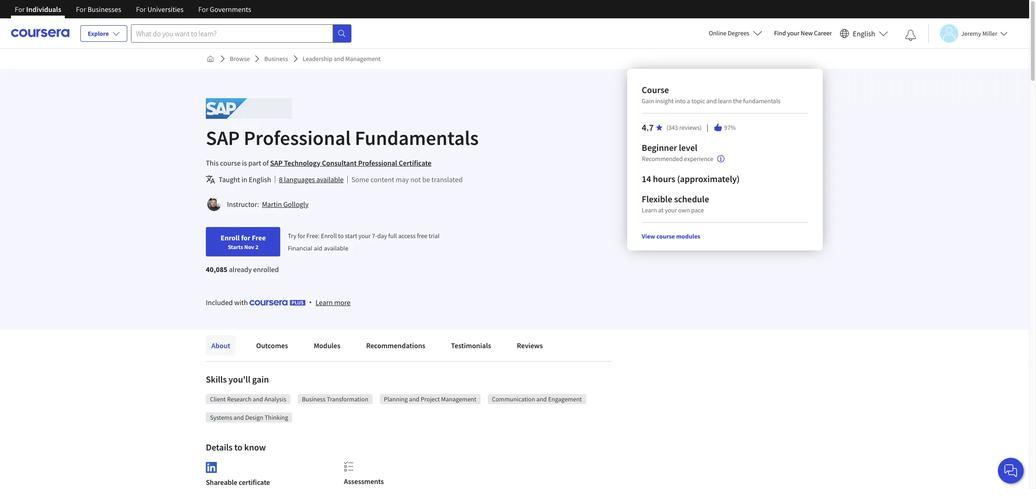 Task type: describe. For each thing, give the bounding box(es) containing it.
banner navigation
[[7, 0, 259, 25]]

for for enroll
[[241, 233, 250, 243]]

find
[[774, 29, 786, 37]]

insight
[[656, 97, 674, 105]]

certificate
[[399, 159, 432, 168]]

testimonials
[[451, 341, 491, 351]]

(343 reviews) |
[[667, 123, 710, 133]]

part
[[248, 159, 261, 168]]

sap technology consultant  professional certificate link
[[270, 159, 432, 168]]

day
[[377, 232, 387, 240]]

0 horizontal spatial english
[[249, 175, 271, 184]]

trial
[[429, 232, 440, 240]]

and for planning and project management
[[409, 396, 419, 404]]

browse link
[[226, 51, 253, 67]]

modules
[[676, 232, 701, 241]]

1 vertical spatial sap
[[270, 159, 283, 168]]

leadership and management link
[[299, 51, 384, 67]]

gollogly
[[283, 200, 309, 209]]

learn more link
[[316, 297, 351, 308]]

outcomes link
[[251, 336, 294, 356]]

(approximately)
[[677, 173, 740, 185]]

jeremy miller button
[[928, 24, 1008, 43]]

content
[[371, 175, 394, 184]]

course
[[642, 84, 669, 96]]

may
[[396, 175, 409, 184]]

course for this
[[220, 159, 241, 168]]

enroll inside try for free: enroll to start your 7-day full access free trial financial aid available
[[321, 232, 337, 240]]

shareable certificate
[[206, 478, 270, 487]]

40,085
[[206, 265, 227, 274]]

0 horizontal spatial management
[[345, 55, 381, 63]]

40,085 already enrolled
[[206, 265, 279, 274]]

beginner
[[642, 142, 677, 153]]

certificate
[[239, 478, 270, 487]]

individuals
[[26, 5, 61, 14]]

own
[[679, 206, 690, 215]]

at
[[658, 206, 664, 215]]

experience
[[684, 155, 713, 163]]

1 vertical spatial professional
[[358, 159, 397, 168]]

for businesses
[[76, 5, 121, 14]]

find your new career link
[[770, 28, 836, 39]]

of
[[263, 159, 269, 168]]

available inside try for free: enroll to start your 7-day full access free trial financial aid available
[[324, 244, 348, 253]]

gain
[[642, 97, 654, 105]]

and inside course gain insight into a topic and learn the fundamentals
[[707, 97, 717, 105]]

instructor:
[[227, 200, 259, 209]]

research
[[227, 396, 251, 404]]

view course modules link
[[642, 232, 701, 241]]

design
[[245, 414, 263, 422]]

try for free: enroll to start your 7-day full access free trial financial aid available
[[288, 232, 440, 253]]

0 vertical spatial sap
[[206, 125, 240, 151]]

flexible
[[642, 193, 673, 205]]

into
[[675, 97, 686, 105]]

for for try
[[298, 232, 305, 240]]

97%
[[724, 124, 736, 132]]

recommendations
[[366, 341, 425, 351]]

planning and project management
[[384, 396, 476, 404]]

leadership
[[303, 55, 332, 63]]

and for communication and engagement
[[536, 396, 547, 404]]

details
[[206, 442, 233, 454]]

recommended
[[642, 155, 683, 163]]

is
[[242, 159, 247, 168]]

details to know
[[206, 442, 266, 454]]

and left analysis
[[253, 396, 263, 404]]

financial aid available button
[[288, 244, 348, 253]]

for governments
[[198, 5, 251, 14]]

for for governments
[[198, 5, 208, 14]]

online degrees
[[709, 29, 749, 37]]

testimonials link
[[446, 336, 497, 356]]

be
[[422, 175, 430, 184]]

course for view
[[657, 232, 675, 241]]

translated
[[431, 175, 463, 184]]

transformation
[[327, 396, 368, 404]]

planning
[[384, 396, 408, 404]]

in
[[241, 175, 247, 184]]

free
[[417, 232, 427, 240]]

jeremy
[[961, 29, 981, 37]]

with
[[234, 298, 248, 307]]

you'll
[[229, 374, 250, 385]]

full
[[388, 232, 397, 240]]

reviews)
[[680, 124, 702, 132]]

shareable
[[206, 478, 237, 487]]

hours
[[653, 173, 676, 185]]

a
[[687, 97, 690, 105]]

this course is part of sap technology consultant  professional certificate
[[206, 159, 432, 168]]

topic
[[692, 97, 705, 105]]

level
[[679, 142, 698, 153]]

martin gollogly image
[[207, 198, 221, 211]]

skills
[[206, 374, 227, 385]]

businesses
[[87, 5, 121, 14]]

free:
[[306, 232, 320, 240]]

coursera plus image
[[249, 301, 305, 306]]

career
[[814, 29, 832, 37]]

access
[[398, 232, 416, 240]]

find your new career
[[774, 29, 832, 37]]

8
[[279, 175, 283, 184]]

for for businesses
[[76, 5, 86, 14]]

business transformation
[[302, 396, 368, 404]]

about
[[211, 341, 230, 351]]

4.7
[[642, 122, 654, 133]]

communication
[[492, 396, 535, 404]]

this
[[206, 159, 219, 168]]



Task type: vqa. For each thing, say whether or not it's contained in the screenshot.
View course modules link
yes



Task type: locate. For each thing, give the bounding box(es) containing it.
sap image
[[206, 98, 292, 119]]

0 vertical spatial to
[[338, 232, 344, 240]]

1 horizontal spatial management
[[441, 396, 476, 404]]

included with
[[206, 298, 249, 307]]

project
[[421, 396, 440, 404]]

0 horizontal spatial professional
[[244, 125, 351, 151]]

and left design at the bottom
[[234, 414, 244, 422]]

for up nov
[[241, 233, 250, 243]]

already
[[229, 265, 252, 274]]

engagement
[[548, 396, 582, 404]]

business for business transformation
[[302, 396, 326, 404]]

reviews
[[517, 341, 543, 351]]

0 horizontal spatial for
[[241, 233, 250, 243]]

4 for from the left
[[198, 5, 208, 14]]

1 vertical spatial management
[[441, 396, 476, 404]]

your right at
[[665, 206, 677, 215]]

available
[[316, 175, 344, 184], [324, 244, 348, 253]]

1 vertical spatial to
[[234, 442, 242, 454]]

course left is
[[220, 159, 241, 168]]

to left know
[[234, 442, 242, 454]]

your inside try for free: enroll to start your 7-day full access free trial financial aid available
[[359, 232, 371, 240]]

0 vertical spatial professional
[[244, 125, 351, 151]]

english inside 'english' button
[[853, 29, 875, 38]]

enroll
[[321, 232, 337, 240], [221, 233, 240, 243]]

2 for from the left
[[76, 5, 86, 14]]

client
[[210, 396, 226, 404]]

professional up the technology
[[244, 125, 351, 151]]

included
[[206, 298, 233, 307]]

1 horizontal spatial your
[[665, 206, 677, 215]]

0 vertical spatial available
[[316, 175, 344, 184]]

0 horizontal spatial business
[[264, 55, 288, 63]]

for left governments
[[198, 5, 208, 14]]

english right career
[[853, 29, 875, 38]]

english button
[[836, 18, 892, 48]]

1 horizontal spatial sap
[[270, 159, 283, 168]]

learn inside flexible schedule learn at your own pace
[[642, 206, 657, 215]]

0 vertical spatial learn
[[642, 206, 657, 215]]

sap up this at the top
[[206, 125, 240, 151]]

to left start
[[338, 232, 344, 240]]

enroll for free starts nov 2
[[221, 233, 266, 251]]

learn
[[718, 97, 732, 105]]

business link
[[261, 51, 292, 67]]

0 horizontal spatial enroll
[[221, 233, 240, 243]]

gain
[[252, 374, 269, 385]]

1 horizontal spatial enroll
[[321, 232, 337, 240]]

0 horizontal spatial sap
[[206, 125, 240, 151]]

systems
[[210, 414, 232, 422]]

browse
[[230, 55, 250, 63]]

communication and engagement
[[492, 396, 582, 404]]

governments
[[210, 5, 251, 14]]

for universities
[[136, 5, 184, 14]]

flexible schedule learn at your own pace
[[642, 193, 709, 215]]

martin gollogly link
[[262, 200, 309, 209]]

to inside try for free: enroll to start your 7-day full access free trial financial aid available
[[338, 232, 344, 240]]

assessments
[[344, 477, 384, 487]]

available right aid
[[324, 244, 348, 253]]

for left "businesses"
[[76, 5, 86, 14]]

for left individuals
[[15, 5, 25, 14]]

coursera image
[[11, 26, 69, 41]]

for inside enroll for free starts nov 2
[[241, 233, 250, 243]]

aid
[[314, 244, 322, 253]]

show notifications image
[[905, 30, 916, 41]]

enroll up starts
[[221, 233, 240, 243]]

14
[[642, 173, 651, 185]]

8 languages available button
[[279, 174, 344, 185]]

for for universities
[[136, 5, 146, 14]]

What do you want to learn? text field
[[131, 24, 333, 43]]

nov
[[244, 244, 254, 251]]

free
[[252, 233, 266, 243]]

1 vertical spatial learn
[[316, 298, 333, 307]]

0 vertical spatial course
[[220, 159, 241, 168]]

for right try
[[298, 232, 305, 240]]

analysis
[[264, 396, 286, 404]]

1 horizontal spatial business
[[302, 396, 326, 404]]

sap professional fundamentals
[[206, 125, 479, 151]]

1 vertical spatial available
[[324, 244, 348, 253]]

for inside try for free: enroll to start your 7-day full access free trial financial aid available
[[298, 232, 305, 240]]

some content may not be translated
[[351, 175, 463, 184]]

your inside flexible schedule learn at your own pace
[[665, 206, 677, 215]]

0 vertical spatial your
[[787, 29, 800, 37]]

2 vertical spatial your
[[359, 232, 371, 240]]

about link
[[206, 336, 236, 356]]

and for systems and design thinking
[[234, 414, 244, 422]]

and left project
[[409, 396, 419, 404]]

know
[[244, 442, 266, 454]]

1 horizontal spatial learn
[[642, 206, 657, 215]]

course
[[220, 159, 241, 168], [657, 232, 675, 241]]

•
[[309, 298, 312, 308]]

financial
[[288, 244, 312, 253]]

and
[[334, 55, 344, 63], [707, 97, 717, 105], [253, 396, 263, 404], [409, 396, 419, 404], [536, 396, 547, 404], [234, 414, 244, 422]]

learn left at
[[642, 206, 657, 215]]

0 horizontal spatial your
[[359, 232, 371, 240]]

1 horizontal spatial course
[[657, 232, 675, 241]]

course right the view
[[657, 232, 675, 241]]

home image
[[207, 55, 214, 62]]

1 horizontal spatial for
[[298, 232, 305, 240]]

(343
[[667, 124, 678, 132]]

for individuals
[[15, 5, 61, 14]]

and right leadership
[[334, 55, 344, 63]]

modules
[[314, 341, 340, 351]]

2
[[255, 244, 258, 251]]

for left universities
[[136, 5, 146, 14]]

more
[[334, 298, 351, 307]]

for for individuals
[[15, 5, 25, 14]]

2 horizontal spatial your
[[787, 29, 800, 37]]

0 vertical spatial management
[[345, 55, 381, 63]]

enroll inside enroll for free starts nov 2
[[221, 233, 240, 243]]

0 horizontal spatial course
[[220, 159, 241, 168]]

business right the browse link
[[264, 55, 288, 63]]

learn right •
[[316, 298, 333, 307]]

english right in
[[249, 175, 271, 184]]

martin
[[262, 200, 282, 209]]

management right project
[[441, 396, 476, 404]]

available down "consultant"
[[316, 175, 344, 184]]

not
[[410, 175, 421, 184]]

8 languages available
[[279, 175, 344, 184]]

enrolled
[[253, 265, 279, 274]]

business for business
[[264, 55, 288, 63]]

information about difficulty level pre-requisites. image
[[717, 155, 724, 163]]

available inside button
[[316, 175, 344, 184]]

• learn more
[[309, 298, 351, 308]]

learn inside • learn more
[[316, 298, 333, 307]]

jeremy miller
[[961, 29, 997, 37]]

technology
[[284, 159, 320, 168]]

sap right of
[[270, 159, 283, 168]]

and left engagement
[[536, 396, 547, 404]]

start
[[345, 232, 357, 240]]

1 vertical spatial english
[[249, 175, 271, 184]]

1 for from the left
[[15, 5, 25, 14]]

view course modules
[[642, 232, 701, 241]]

enroll right free:
[[321, 232, 337, 240]]

recommended experience
[[642, 155, 713, 163]]

0 vertical spatial business
[[264, 55, 288, 63]]

1 horizontal spatial english
[[853, 29, 875, 38]]

chat with us image
[[1003, 464, 1018, 479]]

0 horizontal spatial learn
[[316, 298, 333, 307]]

management right leadership
[[345, 55, 381, 63]]

sap
[[206, 125, 240, 151], [270, 159, 283, 168]]

1 horizontal spatial professional
[[358, 159, 397, 168]]

your right find in the right top of the page
[[787, 29, 800, 37]]

and for leadership and management
[[334, 55, 344, 63]]

None search field
[[131, 24, 352, 43]]

pace
[[691, 206, 704, 215]]

reviews link
[[511, 336, 548, 356]]

3 for from the left
[[136, 5, 146, 14]]

explore
[[88, 29, 109, 38]]

recommendations link
[[361, 336, 431, 356]]

miller
[[982, 29, 997, 37]]

0 horizontal spatial to
[[234, 442, 242, 454]]

and right topic
[[707, 97, 717, 105]]

online degrees button
[[701, 23, 770, 43]]

business left transformation
[[302, 396, 326, 404]]

some
[[351, 175, 369, 184]]

0 vertical spatial english
[[853, 29, 875, 38]]

for
[[15, 5, 25, 14], [76, 5, 86, 14], [136, 5, 146, 14], [198, 5, 208, 14]]

1 vertical spatial your
[[665, 206, 677, 215]]

your left 7-
[[359, 232, 371, 240]]

view
[[642, 232, 655, 241]]

1 vertical spatial course
[[657, 232, 675, 241]]

professional up content
[[358, 159, 397, 168]]

1 vertical spatial business
[[302, 396, 326, 404]]

1 horizontal spatial to
[[338, 232, 344, 240]]

course gain insight into a topic and learn the fundamentals
[[642, 84, 781, 105]]



